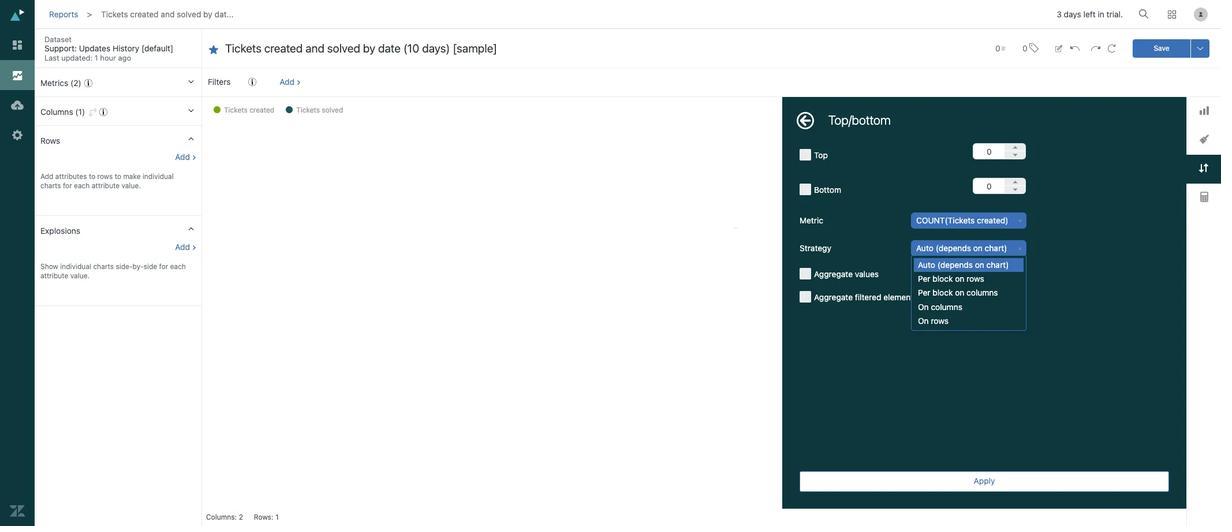 Task type: locate. For each thing, give the bounding box(es) containing it.
on
[[918, 302, 929, 312], [918, 316, 929, 326]]

in
[[1098, 9, 1105, 19]]

per right the elements
[[918, 288, 931, 298]]

0 horizontal spatial created
[[130, 9, 159, 19]]

charts left the side-
[[93, 262, 114, 271]]

1 horizontal spatial created
[[250, 106, 275, 114]]

individual right make
[[143, 172, 174, 181]]

1 horizontal spatial to
[[115, 172, 121, 181]]

aggregate down 'aggregate values'
[[815, 292, 853, 302]]

rows down on columns option
[[931, 316, 949, 326]]

each inside show individual charts side-by-side for each attribute value.
[[170, 262, 186, 271]]

1 horizontal spatial charts
[[93, 262, 114, 271]]

created)
[[977, 215, 1009, 225]]

0 horizontal spatial rows
[[97, 172, 113, 181]]

1 vertical spatial attribute
[[40, 272, 68, 280]]

tickets for tickets created
[[224, 106, 248, 114]]

metric
[[800, 215, 824, 225]]

rows:
[[254, 513, 273, 522]]

on
[[974, 243, 983, 253], [976, 260, 985, 270], [956, 274, 965, 284], [956, 288, 965, 298]]

side-
[[116, 262, 133, 271]]

1 vertical spatial solved
[[322, 106, 343, 114]]

attributes
[[55, 172, 87, 181]]

3
[[1057, 9, 1062, 19]]

1 vertical spatial value.
[[70, 272, 90, 280]]

auto down 'auto (depends on chart)'
[[918, 260, 936, 270]]

1 vertical spatial each
[[170, 262, 186, 271]]

0 horizontal spatial charts
[[40, 181, 61, 190]]

individual inside show individual charts side-by-side for each attribute value.
[[60, 262, 91, 271]]

trial.
[[1107, 9, 1124, 19]]

top
[[815, 150, 828, 160]]

2
[[239, 513, 243, 522]]

per block on columns option
[[914, 286, 1024, 300]]

0 vertical spatial individual
[[143, 172, 174, 181]]

created
[[130, 9, 159, 19], [250, 106, 275, 114]]

0 vertical spatial aggregate
[[815, 269, 853, 279]]

list box
[[912, 258, 1024, 328]]

1 vertical spatial chart)
[[987, 260, 1009, 270]]

0
[[1023, 43, 1028, 53]]

charts
[[40, 181, 61, 190], [93, 262, 114, 271]]

tickets for tickets created and solved by dat...
[[101, 9, 128, 19]]

chart) up per block on rows option
[[987, 260, 1009, 270]]

1 horizontal spatial each
[[170, 262, 186, 271]]

value. down make
[[122, 181, 141, 190]]

(depends for auto (depends on chart)
[[936, 243, 972, 253]]

1 horizontal spatial rows
[[931, 316, 949, 326]]

columns down per block on columns option
[[931, 302, 963, 312]]

value. down explosions
[[70, 272, 90, 280]]

chart) down created)
[[985, 243, 1008, 253]]

on down on columns option
[[918, 316, 929, 326]]

open in-app guide image right (1)
[[99, 108, 107, 116]]

explosions
[[40, 226, 80, 236]]

0 horizontal spatial for
[[63, 181, 72, 190]]

auto down 'count(tickets'
[[917, 243, 934, 253]]

0 vertical spatial charts
[[40, 181, 61, 190]]

2 per from the top
[[918, 288, 931, 298]]

auto
[[917, 243, 934, 253], [918, 260, 936, 270]]

2 horizontal spatial open in-app guide image
[[248, 78, 256, 86]]

0 vertical spatial columns
[[967, 288, 999, 298]]

rows down auto (depends on chart) option
[[967, 274, 985, 284]]

open in-app guide image
[[248, 78, 256, 86], [84, 79, 92, 87], [99, 108, 107, 116]]

0 horizontal spatial value.
[[70, 272, 90, 280]]

(1)
[[75, 107, 85, 117]]

None text field
[[225, 41, 973, 56], [973, 143, 1005, 159], [973, 178, 1005, 194], [225, 41, 973, 56], [973, 143, 1005, 159], [973, 178, 1005, 194]]

rows left make
[[97, 172, 113, 181]]

each down the attributes
[[74, 181, 90, 190]]

3 days left in trial.
[[1057, 9, 1124, 19]]

count(tickets created)
[[917, 215, 1009, 225]]

1 horizontal spatial individual
[[143, 172, 174, 181]]

0 vertical spatial value.
[[122, 181, 141, 190]]

each
[[74, 181, 90, 190], [170, 262, 186, 271]]

block down per block on rows option
[[933, 288, 953, 298]]

1 horizontal spatial columns
[[967, 288, 999, 298]]

tickets created and solved by dat...
[[101, 9, 234, 19]]

on columns option
[[914, 300, 1024, 314]]

dat...
[[215, 9, 234, 19]]

2 aggregate from the top
[[815, 292, 853, 302]]

0 horizontal spatial tickets
[[101, 9, 128, 19]]

attribute
[[92, 181, 120, 190], [40, 272, 68, 280]]

Search... field
[[1141, 5, 1153, 23]]

list box containing auto (depends on chart)
[[912, 258, 1024, 328]]

0 horizontal spatial individual
[[60, 262, 91, 271]]

solved
[[177, 9, 201, 19], [322, 106, 343, 114]]

1 horizontal spatial for
[[159, 262, 168, 271]]

show
[[40, 262, 58, 271]]

(depends
[[936, 243, 972, 253], [938, 260, 973, 270]]

0 vertical spatial per
[[918, 274, 931, 284]]

to left make
[[115, 172, 121, 181]]

aggregate
[[815, 269, 853, 279], [815, 292, 853, 302]]

on down per block on rows option
[[956, 288, 965, 298]]

on down auto (depends on chart) option
[[956, 274, 965, 284]]

add attributes to rows to make individual charts for each attribute value.
[[40, 172, 174, 190]]

0 horizontal spatial columns
[[931, 302, 963, 312]]

per down auto (depends on chart) option
[[918, 274, 931, 284]]

0 horizontal spatial attribute
[[40, 272, 68, 280]]

for right side at the left of page
[[159, 262, 168, 271]]

add
[[280, 77, 295, 87], [175, 152, 190, 162], [40, 172, 53, 181], [175, 242, 190, 252]]

aggregate for aggregate values
[[815, 269, 853, 279]]

0 vertical spatial solved
[[177, 9, 201, 19]]

0 vertical spatial attribute
[[92, 181, 120, 190]]

individual right show
[[60, 262, 91, 271]]

1 vertical spatial for
[[159, 262, 168, 271]]

1 horizontal spatial value.
[[122, 181, 141, 190]]

0 vertical spatial on
[[918, 302, 929, 312]]

on up per block on rows option
[[976, 260, 985, 270]]

open in-app guide image up tickets created
[[248, 78, 256, 86]]

value. inside the add attributes to rows to make individual charts for each attribute value.
[[122, 181, 141, 190]]

(depends down 'auto (depends on chart)'
[[938, 260, 973, 270]]

make
[[123, 172, 141, 181]]

columns down per block on rows option
[[967, 288, 999, 298]]

chart) for auto (depends on chart) per block on rows per block on columns on columns on rows
[[987, 260, 1009, 270]]

1 per from the top
[[918, 274, 931, 284]]

to
[[89, 172, 95, 181], [115, 172, 121, 181]]

2 horizontal spatial tickets
[[296, 106, 320, 114]]

block
[[933, 274, 953, 284], [933, 288, 953, 298]]

0 vertical spatial (depends
[[936, 243, 972, 253]]

1 horizontal spatial tickets
[[224, 106, 248, 114]]

tickets solved
[[296, 106, 343, 114]]

1 vertical spatial on
[[918, 316, 929, 326]]

charts inside show individual charts side-by-side for each attribute value.
[[93, 262, 114, 271]]

individual inside the add attributes to rows to make individual charts for each attribute value.
[[143, 172, 174, 181]]

1 vertical spatial per
[[918, 288, 931, 298]]

chart)
[[985, 243, 1008, 253], [987, 260, 1009, 270]]

0 vertical spatial chart)
[[985, 243, 1008, 253]]

columns
[[967, 288, 999, 298], [931, 302, 963, 312]]

1 vertical spatial auto
[[918, 260, 936, 270]]

tickets created
[[224, 106, 275, 114]]

auto (depends on chart)
[[917, 243, 1008, 253]]

open in-app guide image right (2)
[[84, 79, 92, 87]]

1 horizontal spatial attribute
[[92, 181, 120, 190]]

1 aggregate from the top
[[815, 269, 853, 279]]

(depends for auto (depends on chart) per block on rows per block on columns on columns on rows
[[938, 260, 973, 270]]

each right side at the left of page
[[170, 262, 186, 271]]

1 vertical spatial individual
[[60, 262, 91, 271]]

for
[[63, 181, 72, 190], [159, 262, 168, 271]]

reports image
[[10, 68, 25, 83]]

for down the attributes
[[63, 181, 72, 190]]

1 vertical spatial (depends
[[938, 260, 973, 270]]

(depends up auto (depends on chart) option
[[936, 243, 972, 253]]

graph image
[[1200, 106, 1209, 115]]

individual
[[143, 172, 174, 181], [60, 262, 91, 271]]

rows
[[40, 136, 60, 146]]

elements
[[884, 292, 918, 302]]

0 horizontal spatial each
[[74, 181, 90, 190]]

1 vertical spatial block
[[933, 288, 953, 298]]

block down auto (depends on chart) option
[[933, 274, 953, 284]]

1 vertical spatial charts
[[93, 262, 114, 271]]

2 horizontal spatial rows
[[967, 274, 985, 284]]

0 vertical spatial rows
[[97, 172, 113, 181]]

value.
[[122, 181, 141, 190], [70, 272, 90, 280]]

count(tickets
[[917, 215, 975, 225]]

to right the attributes
[[89, 172, 95, 181]]

metrics (2)
[[40, 78, 81, 88]]

0 vertical spatial each
[[74, 181, 90, 190]]

per block on rows option
[[914, 272, 1024, 286]]

0 vertical spatial auto
[[917, 243, 934, 253]]

auto inside auto (depends on chart) per block on rows per block on columns on columns on rows
[[918, 260, 936, 270]]

tickets
[[101, 9, 128, 19], [224, 106, 248, 114], [296, 106, 320, 114]]

0 vertical spatial created
[[130, 9, 159, 19]]

0 vertical spatial for
[[63, 181, 72, 190]]

0 vertical spatial block
[[933, 274, 953, 284]]

per
[[918, 274, 931, 284], [918, 288, 931, 298]]

(depends inside auto (depends on chart) per block on rows per block on columns on columns on rows
[[938, 260, 973, 270]]

1 vertical spatial aggregate
[[815, 292, 853, 302]]

on right the elements
[[918, 302, 929, 312]]

save
[[1154, 44, 1170, 52]]

rows
[[97, 172, 113, 181], [967, 274, 985, 284], [931, 316, 949, 326]]

1 vertical spatial created
[[250, 106, 275, 114]]

filters
[[208, 77, 231, 87]]

save button
[[1133, 39, 1191, 57]]

charts down the attributes
[[40, 181, 61, 190]]

chart) inside auto (depends on chart) per block on rows per block on columns on columns on rows
[[987, 260, 1009, 270]]

metrics
[[40, 78, 68, 88]]

auto (depends on chart) link
[[912, 241, 1027, 256]]

add inside the add attributes to rows to make individual charts for each attribute value.
[[40, 172, 53, 181]]

0 horizontal spatial to
[[89, 172, 95, 181]]

aggregate down strategy
[[815, 269, 853, 279]]



Task type: vqa. For each thing, say whether or not it's contained in the screenshot.
left SOLVED
yes



Task type: describe. For each thing, give the bounding box(es) containing it.
columns:
[[206, 513, 237, 522]]

and
[[161, 9, 175, 19]]

on rows option
[[914, 314, 1024, 328]]

top/bottom
[[829, 113, 891, 128]]

value. inside show individual charts side-by-side for each attribute value.
[[70, 272, 90, 280]]

2 block from the top
[[933, 288, 953, 298]]

apply
[[974, 476, 996, 486]]

created for tickets created and solved by dat...
[[130, 9, 159, 19]]

zendesk image
[[10, 504, 25, 519]]

1 on from the top
[[918, 302, 929, 312]]

by
[[203, 9, 212, 19]]

rows: 1
[[254, 513, 279, 522]]

auto (depends on chart) per block on rows per block on columns on columns on rows
[[918, 260, 1009, 326]]

bottom
[[815, 185, 842, 195]]

on up auto (depends on chart) option
[[974, 243, 983, 253]]

0 horizontal spatial open in-app guide image
[[84, 79, 92, 87]]

left
[[1084, 9, 1096, 19]]

chart) for auto (depends on chart)
[[985, 243, 1008, 253]]

2 to from the left
[[115, 172, 121, 181]]

1 to from the left
[[89, 172, 95, 181]]

attribute inside the add attributes to rows to make individual charts for each attribute value.
[[92, 181, 120, 190]]

0 horizontal spatial solved
[[177, 9, 201, 19]]

reports
[[49, 9, 78, 19]]

each inside the add attributes to rows to make individual charts for each attribute value.
[[74, 181, 90, 190]]

1
[[276, 513, 279, 522]]

strategy
[[800, 243, 832, 253]]

calc image
[[1201, 192, 1209, 202]]

0 button
[[1018, 36, 1044, 61]]

zendesk products image
[[1169, 10, 1177, 18]]

for inside the add attributes to rows to make individual charts for each attribute value.
[[63, 181, 72, 190]]

values
[[855, 269, 879, 279]]

arrow left3 image
[[797, 112, 815, 129]]

1 vertical spatial columns
[[931, 302, 963, 312]]

columns
[[40, 107, 73, 117]]

combined shape image
[[1200, 135, 1209, 144]]

rows inside the add attributes to rows to make individual charts for each attribute value.
[[97, 172, 113, 181]]

2 vertical spatial rows
[[931, 316, 949, 326]]

1 block from the top
[[933, 274, 953, 284]]

for inside show individual charts side-by-side for each attribute value.
[[159, 262, 168, 271]]

auto for auto (depends on chart)
[[917, 243, 934, 253]]

arrows image
[[1200, 164, 1209, 173]]

tickets for tickets solved
[[296, 106, 320, 114]]

show individual charts side-by-side for each attribute value.
[[40, 262, 186, 280]]

auto for auto (depends on chart) per block on rows per block on columns on columns on rows
[[918, 260, 936, 270]]

charts inside the add attributes to rows to make individual charts for each attribute value.
[[40, 181, 61, 190]]

datasets image
[[10, 98, 25, 113]]

2 on from the top
[[918, 316, 929, 326]]

aggregate filtered elements
[[815, 292, 918, 302]]

(2)
[[70, 78, 81, 88]]

by-
[[133, 262, 144, 271]]

columns: 2
[[206, 513, 243, 522]]

admin image
[[10, 128, 25, 143]]

1 vertical spatial rows
[[967, 274, 985, 284]]

count(tickets created) link
[[912, 213, 1027, 228]]

auto (depends on chart) option
[[914, 258, 1024, 272]]

days
[[1064, 9, 1082, 19]]

created for tickets created
[[250, 106, 275, 114]]

side
[[144, 262, 157, 271]]

apply button
[[800, 471, 1170, 492]]

columns (1)
[[40, 107, 85, 117]]

aggregate for aggregate filtered elements
[[815, 292, 853, 302]]

dashboard image
[[10, 38, 25, 53]]

1 horizontal spatial solved
[[322, 106, 343, 114]]

aggregate values
[[815, 269, 879, 279]]

attribute inside show individual charts side-by-side for each attribute value.
[[40, 272, 68, 280]]

filtered
[[855, 292, 882, 302]]

1 horizontal spatial open in-app guide image
[[99, 108, 107, 116]]

save group
[[1133, 39, 1210, 57]]



